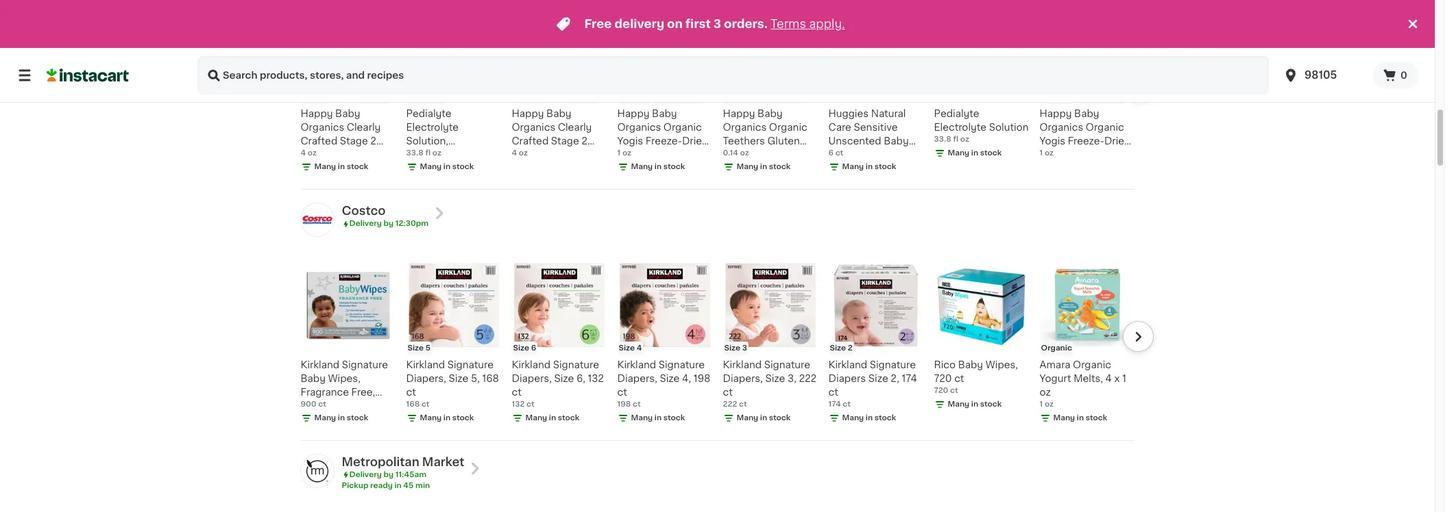 Task type: describe. For each thing, give the bounding box(es) containing it.
in for happy baby organics organic yogis freeze-dried yogurt & fruit snacks strawberry
[[655, 163, 662, 171]]

gluten- for happy baby organics organic teethers gluten free gentle teething wafers blueberry & purple carrot
[[761, 94, 791, 101]]

clearly for apples,
[[558, 123, 592, 133]]

33.8 fl oz
[[406, 150, 441, 157]]

& inside happy baby organics organic yogis freeze-dried yogurt & fruit snacks strawberry
[[651, 150, 659, 160]]

organic gluten-free for happy baby organics organic yogis freeze-dried yogurt & fruit snacks strawberry
[[619, 94, 702, 101]]

0 button
[[1373, 62, 1418, 89]]

metropolitan market image
[[301, 455, 334, 488]]

many in stock for pedialyte electrolyte solution
[[948, 150, 1002, 157]]

1 horizontal spatial 132
[[588, 374, 604, 384]]

many in stock for kirkland signature diapers, size 6, 132 ct
[[525, 415, 580, 422]]

4 oz for bananas,
[[301, 150, 317, 157]]

45
[[403, 482, 414, 490]]

baby inside kirkland signature baby wipes, fragrance free, 900 ct
[[301, 374, 326, 384]]

in for rico baby wipes, 720 ct
[[971, 401, 978, 408]]

raspberries
[[301, 164, 359, 174]]

happy baby organics organic teethers gluten free gentle teething wafers blueberry & purple carrot
[[723, 109, 814, 201]]

yogis for mixed
[[1040, 137, 1065, 146]]

organic gluten-free for happy baby organics clearly crafted stage 2 bananas, raspberries & oats pouch
[[302, 94, 386, 101]]

signature for 3,
[[764, 360, 810, 370]]

1 horizontal spatial 6
[[828, 150, 834, 157]]

diapers, for kirkland signature diapers, size 4, 198 ct
[[617, 374, 657, 384]]

berry
[[1040, 178, 1066, 187]]

diapers, for kirkland signature diapers, size 3, 222 ct
[[723, 374, 763, 384]]

rico
[[934, 360, 956, 370]]

fsa/hsa
[[408, 94, 443, 101]]

wafers
[[767, 164, 801, 174]]

0 horizontal spatial strawberry
[[406, 150, 459, 160]]

min
[[415, 482, 430, 490]]

item carousel region containing happy baby organics clearly crafted stage 2 bananas, raspberries & oats pouch
[[281, 2, 1153, 201]]

2 horizontal spatial 2
[[848, 345, 853, 352]]

free,
[[351, 388, 375, 397]]

happy for happy baby organics clearly crafted stage 2 bananas, raspberries & oats pouch
[[301, 109, 333, 119]]

0 horizontal spatial 6
[[531, 345, 536, 352]]

pouch for blueberries
[[547, 164, 578, 174]]

snacks for strawberry
[[617, 164, 652, 174]]

care
[[828, 123, 851, 133]]

1 horizontal spatial 222
[[799, 374, 817, 384]]

in for kirkland signature diapers, size 6, 132 ct
[[549, 415, 556, 422]]

metropolitan
[[342, 457, 419, 468]]

in for amara organic yogurt melts, 4 x 1 oz
[[1077, 415, 1084, 422]]

& inside happy baby organics organic teethers gluten free gentle teething wafers blueberry & purple carrot
[[772, 178, 780, 187]]

organic inside amara organic yogurt melts, 4 x 1 oz 1 oz
[[1073, 360, 1111, 370]]

size 2
[[830, 345, 853, 352]]

pedialyte electrolyte solution, strawberry
[[406, 109, 459, 160]]

size 5
[[408, 345, 431, 352]]

kirkland signature diapers, size 5, 168 ct 168 ct
[[406, 360, 499, 408]]

many in stock for kirkland signature diapers, size 4, 198 ct
[[631, 415, 685, 422]]

2 720 from the top
[[934, 387, 948, 395]]

in for kirkland signature diapers, size 4, 198 ct
[[655, 415, 662, 422]]

many in stock for kirkland signature diapers size 2, 174 ct
[[842, 415, 896, 422]]

many in stock for happy baby organics clearly crafted stage 2 bananas, raspberries & oats pouch
[[314, 163, 368, 171]]

yogurt inside amara organic yogurt melts, 4 x 1 oz 1 oz
[[1040, 374, 1071, 384]]

1 right x
[[1122, 374, 1126, 384]]

size 3
[[724, 345, 747, 352]]

2 for raspberries
[[370, 137, 376, 146]]

1 up berry in the top of the page
[[1040, 150, 1043, 157]]

1 oz for happy baby organics organic yogis freeze-dried yogurt & fruit snacks mixed berry
[[1040, 150, 1054, 157]]

signature for fragrance
[[342, 360, 388, 370]]

first
[[685, 19, 711, 29]]

fragrance
[[301, 388, 349, 397]]

crafted for bananas,
[[301, 137, 337, 146]]

blueberries
[[550, 150, 605, 160]]

kirkland signature baby wipes, fragrance free, 900 ct
[[301, 360, 388, 411]]

electrolyte for solution,
[[406, 123, 459, 133]]

& inside happy baby organics organic yogis freeze-dried yogurt & fruit snacks mixed berry
[[1074, 150, 1081, 160]]

purple
[[783, 178, 814, 187]]

4 inside amara organic yogurt melts, 4 x 1 oz 1 oz
[[1106, 374, 1112, 384]]

delivery for delivery by 11:45am
[[349, 472, 382, 479]]

baby for happy baby organics clearly crafted stage 2 apples, blueberries & oats pouch
[[546, 109, 571, 119]]

wipes, inside kirkland signature baby wipes, fragrance free, 900 ct
[[328, 374, 361, 384]]

unscented
[[828, 137, 881, 146]]

0 horizontal spatial fl
[[425, 150, 431, 157]]

signature for 6,
[[553, 360, 599, 370]]

baby for happy baby organics organic teethers gluten free gentle teething wafers blueberry & purple carrot
[[758, 109, 783, 119]]

many for pedialyte electrolyte solution
[[948, 150, 969, 157]]

blueberry
[[723, 178, 770, 187]]

orders.
[[724, 19, 768, 29]]

solution
[[989, 123, 1029, 133]]

solution,
[[406, 137, 448, 146]]

1 vertical spatial 222
[[723, 401, 737, 408]]

kirkland signature diapers, size 4, 198 ct 198 ct
[[617, 360, 711, 408]]

4 up kirkland signature diapers, size 4, 198 ct 198 ct
[[637, 345, 642, 352]]

diapers, for kirkland signature diapers, size 6, 132 ct
[[512, 374, 552, 384]]

huggies
[[828, 109, 869, 119]]

kirkland signature diapers size 2, 174 ct 174 ct
[[828, 360, 917, 408]]

size inside kirkland signature diapers, size 3, 222 ct 222 ct
[[765, 374, 785, 384]]

6 ct
[[828, 150, 843, 157]]

delivery
[[614, 19, 664, 29]]

apply.
[[809, 19, 845, 29]]

many in stock for kirkland signature baby wipes, fragrance free, 900 ct
[[314, 415, 368, 422]]

gluten- for happy baby organics clearly crafted stage 2 bananas, raspberries & oats pouch
[[339, 94, 368, 101]]

many in stock for amara organic yogurt melts, 4 x 1 oz
[[1053, 415, 1107, 422]]

0 horizontal spatial 168
[[406, 401, 420, 408]]

happy baby organics organic yogis freeze-dried yogurt & fruit snacks mixed berry
[[1040, 109, 1131, 187]]

organic inside happy baby organics organic yogis freeze-dried yogurt & fruit snacks strawberry
[[663, 123, 702, 133]]

size up diapers
[[830, 345, 846, 352]]

stage for bananas,
[[340, 137, 368, 146]]

11:45am
[[395, 472, 426, 479]]

98105 button
[[1274, 56, 1373, 95]]

market
[[422, 457, 464, 468]]

gluten- for happy baby organics clearly crafted stage 2 apples, blueberries & oats pouch
[[550, 94, 579, 101]]

12:30pm
[[395, 220, 429, 228]]

stock for amara organic yogurt melts, 4 x 1 oz
[[1086, 415, 1107, 422]]

0 horizontal spatial 33.8
[[406, 150, 424, 157]]

many for kirkland signature diapers, size 3, 222 ct
[[737, 415, 758, 422]]

happy baby organics organic yogis freeze-dried yogurt & fruit snacks strawberry
[[617, 109, 708, 174]]

many for kirkland signature diapers, size 4, 198 ct
[[631, 415, 653, 422]]

crafted for apples,
[[512, 137, 549, 146]]

many in stock for happy baby organics organic yogis freeze-dried yogurt & fruit snacks strawberry
[[631, 163, 685, 171]]

on
[[667, 19, 683, 29]]

stock for rico baby wipes, 720 ct
[[980, 401, 1002, 408]]

size inside the kirkland signature diapers, size 6, 132 ct 132 ct
[[554, 374, 574, 384]]

0.14 oz
[[723, 150, 749, 157]]

rico baby wipes, 720 ct 720 ct
[[934, 360, 1018, 395]]

3 inside "limited time offer" region
[[714, 19, 721, 29]]

stock for happy baby organics organic yogis freeze-dried yogurt & fruit snacks strawberry
[[663, 163, 685, 171]]

yogis for strawberry
[[617, 137, 643, 146]]

4 up raspberries
[[301, 150, 306, 157]]

fl inside pedialyte electrolyte solution 33.8 fl oz
[[953, 136, 958, 144]]

kirkland signature diapers, size 3, 222 ct 222 ct
[[723, 360, 817, 408]]

kirkland signature diapers, size 6, 132 ct 132 ct
[[512, 360, 604, 408]]

free for happy baby organics clearly crafted stage 2 apples, blueberries & oats pouch
[[579, 94, 597, 101]]

0
[[1401, 71, 1407, 80]]

many for pedialyte electrolyte solution, strawberry
[[420, 163, 442, 171]]

pedialyte electrolyte solution 33.8 fl oz
[[934, 109, 1029, 144]]

organic gluten-free for happy baby organics organic teethers gluten free gentle teething wafers blueberry & purple carrot
[[724, 94, 808, 101]]

kirkland for kirkland signature diapers size 2, 174 ct 174 ct
[[828, 360, 867, 370]]

x
[[1114, 374, 1120, 384]]

1 vertical spatial 174
[[828, 401, 841, 408]]

1 vertical spatial 198
[[617, 401, 631, 408]]

snacks for mixed
[[1040, 164, 1074, 174]]

organic inside happy baby organics organic yogis freeze-dried yogurt & fruit snacks mixed berry
[[1086, 123, 1124, 133]]

terms apply. link
[[770, 19, 845, 29]]

gluten- for happy baby organics organic yogis freeze-dried yogurt & fruit snacks mixed berry
[[1078, 94, 1107, 101]]

happy for happy baby organics organic yogis freeze-dried yogurt & fruit snacks mixed berry
[[1040, 109, 1072, 119]]

size inside kirkland signature diapers, size 4, 198 ct 198 ct
[[660, 374, 680, 384]]

size up kirkland signature diapers, size 3, 222 ct 222 ct
[[724, 345, 740, 352]]

amara organic yogurt melts, 4 x 1 oz 1 oz
[[1040, 360, 1126, 408]]

delivery by 11:45am
[[349, 472, 426, 479]]

size inside kirkland signature diapers, size 5, 168 ct 168 ct
[[449, 374, 469, 384]]

diapers
[[828, 374, 866, 384]]

teething
[[723, 164, 765, 174]]

stock for kirkland signature diapers, size 3, 222 ct
[[769, 415, 791, 422]]

size inside kirkland signature diapers size 2, 174 ct 174 ct
[[868, 374, 888, 384]]

by for 12:30pm
[[384, 220, 394, 228]]

in for pedialyte electrolyte solution
[[971, 150, 978, 157]]

many for happy baby organics clearly crafted stage 2 bananas, raspberries & oats pouch
[[314, 163, 336, 171]]

strawberry inside happy baby organics organic yogis freeze-dried yogurt & fruit snacks strawberry
[[654, 164, 707, 174]]

98105 button
[[1283, 56, 1365, 95]]

ct inside kirkland signature baby wipes, fragrance free, 900 ct
[[323, 402, 333, 411]]

in for kirkland signature diapers, size 3, 222 ct
[[760, 415, 767, 422]]

1 down amara
[[1040, 401, 1043, 408]]

instacart logo image
[[47, 67, 129, 84]]

free for happy baby organics organic teethers gluten free gentle teething wafers blueberry & purple carrot
[[791, 94, 808, 101]]

limited time offer region
[[0, 0, 1405, 48]]

size left 5
[[408, 345, 424, 352]]

freeze- for mixed
[[1068, 137, 1104, 146]]

98105
[[1305, 70, 1337, 80]]

wipes
[[828, 150, 858, 160]]

pickup
[[342, 482, 368, 490]]

many in stock for rico baby wipes, 720 ct
[[948, 401, 1002, 408]]

signature for 4,
[[659, 360, 705, 370]]

pedialyte for pedialyte electrolyte solution 33.8 fl oz
[[934, 109, 979, 119]]

ready
[[370, 482, 393, 490]]



Task type: locate. For each thing, give the bounding box(es) containing it.
2,
[[891, 374, 899, 384]]

kirkland for kirkland signature baby wipes, fragrance free, 900 ct
[[301, 360, 339, 370]]

delivery
[[349, 220, 382, 228], [349, 472, 382, 479]]

happy for happy baby organics organic yogis freeze-dried yogurt & fruit snacks strawberry
[[617, 109, 650, 119]]

happy inside happy baby organics organic yogis freeze-dried yogurt & fruit snacks strawberry
[[617, 109, 650, 119]]

1 oats from the left
[[371, 164, 394, 174]]

2 kirkland from the left
[[406, 360, 445, 370]]

2 clearly from the left
[[558, 123, 592, 133]]

4 organics from the left
[[723, 123, 767, 133]]

snacks inside happy baby organics organic yogis freeze-dried yogurt & fruit snacks strawberry
[[617, 164, 652, 174]]

signature up '2,'
[[870, 360, 916, 370]]

0 horizontal spatial electrolyte
[[406, 123, 459, 133]]

snacks inside happy baby organics organic yogis freeze-dried yogurt & fruit snacks mixed berry
[[1040, 164, 1074, 174]]

1 vertical spatial by
[[384, 472, 394, 479]]

in for pedialyte electrolyte solution, strawberry
[[443, 163, 450, 171]]

free for happy baby organics clearly crafted stage 2 bananas, raspberries & oats pouch
[[368, 94, 386, 101]]

2 pedialyte from the left
[[934, 109, 979, 119]]

organics inside happy baby organics clearly crafted stage 2 bananas, raspberries & oats pouch
[[301, 123, 344, 133]]

2 signature from the left
[[447, 360, 494, 370]]

organic gluten-free for happy baby organics clearly crafted stage 2 apples, blueberries & oats pouch
[[513, 94, 597, 101]]

1 oz up berry in the top of the page
[[1040, 150, 1054, 157]]

pedialyte right natural
[[934, 109, 979, 119]]

size 6
[[513, 345, 536, 352]]

1 horizontal spatial snacks
[[1040, 164, 1074, 174]]

stage
[[340, 137, 368, 146], [551, 137, 579, 146]]

4 left "blueberries"
[[512, 150, 517, 157]]

0 horizontal spatial crafted
[[301, 137, 337, 146]]

diapers, inside the kirkland signature diapers, size 6, 132 ct 132 ct
[[512, 374, 552, 384]]

None search field
[[197, 56, 1269, 95]]

0 vertical spatial 720
[[934, 374, 952, 384]]

happy inside happy baby organics clearly crafted stage 2 bananas, raspberries & oats pouch
[[301, 109, 333, 119]]

oats down apples,
[[522, 164, 545, 174]]

4 oz left "blueberries"
[[512, 150, 528, 157]]

4 signature from the left
[[659, 360, 705, 370]]

kirkland inside kirkland signature diapers size 2, 174 ct 174 ct
[[828, 360, 867, 370]]

1 vertical spatial delivery
[[349, 472, 382, 479]]

baby inside happy baby organics clearly crafted stage 2 bananas, raspberries & oats pouch
[[335, 109, 360, 119]]

electrolyte inside pedialyte electrolyte solution 33.8 fl oz
[[934, 123, 987, 133]]

melts,
[[1074, 374, 1103, 384]]

many for kirkland signature diapers, size 5, 168 ct
[[420, 415, 442, 422]]

kirkland for kirkland signature diapers, size 4, 198 ct 198 ct
[[617, 360, 656, 370]]

0 horizontal spatial clearly
[[347, 123, 381, 133]]

free delivery on first 3 orders. terms apply.
[[584, 19, 845, 29]]

0 horizontal spatial pouch
[[301, 178, 331, 187]]

5,
[[471, 374, 480, 384]]

stock for kirkland signature diapers, size 4, 198 ct
[[663, 415, 685, 422]]

wipes, left amara
[[986, 360, 1018, 370]]

kirkland up fragrance
[[301, 360, 339, 370]]

kirkland for kirkland signature diapers, size 5, 168 ct 168 ct
[[406, 360, 445, 370]]

diapers, down size 3
[[723, 374, 763, 384]]

0 horizontal spatial wipes,
[[328, 374, 361, 384]]

222
[[799, 374, 817, 384], [723, 401, 737, 408]]

kirkland for kirkland signature diapers, size 3, 222 ct 222 ct
[[723, 360, 762, 370]]

fruit
[[662, 150, 683, 160], [1084, 150, 1106, 160]]

1 kirkland from the left
[[301, 360, 339, 370]]

2 freeze- from the left
[[1068, 137, 1104, 146]]

1 horizontal spatial pouch
[[547, 164, 578, 174]]

pouch down "blueberries"
[[547, 164, 578, 174]]

clearly up raspberries
[[347, 123, 381, 133]]

gluten- up happy baby organics clearly crafted stage 2 apples, blueberries & oats pouch
[[550, 94, 579, 101]]

4 gluten- from the left
[[761, 94, 791, 101]]

1 yogis from the left
[[617, 137, 643, 146]]

stock for happy baby organics clearly crafted stage 2 bananas, raspberries & oats pouch
[[347, 163, 368, 171]]

1 oz
[[617, 150, 631, 157], [1040, 150, 1054, 157]]

signature inside kirkland signature diapers size 2, 174 ct 174 ct
[[870, 360, 916, 370]]

4 kirkland from the left
[[617, 360, 656, 370]]

fruit up mixed
[[1084, 150, 1106, 160]]

1 vertical spatial strawberry
[[654, 164, 707, 174]]

organic gluten-free up happy baby organics organic yogis freeze-dried yogurt & fruit snacks strawberry
[[619, 94, 702, 101]]

Search field
[[197, 56, 1269, 95]]

1 delivery from the top
[[349, 220, 382, 228]]

kirkland inside kirkland signature diapers, size 3, 222 ct 222 ct
[[723, 360, 762, 370]]

fl
[[953, 136, 958, 144], [425, 150, 431, 157]]

pouch inside happy baby organics clearly crafted stage 2 bananas, raspberries & oats pouch
[[301, 178, 331, 187]]

free left delivery
[[584, 19, 612, 29]]

delivery for delivery by 12:30pm
[[349, 220, 382, 228]]

1 oz for happy baby organics organic yogis freeze-dried yogurt & fruit snacks strawberry
[[617, 150, 631, 157]]

1 720 from the top
[[934, 374, 952, 384]]

carrot
[[723, 192, 753, 201]]

3
[[714, 19, 721, 29], [742, 345, 747, 352]]

amara
[[1040, 360, 1070, 370]]

electrolyte up the solution,
[[406, 123, 459, 133]]

5 organics from the left
[[1040, 123, 1083, 133]]

4
[[301, 150, 306, 157], [512, 150, 517, 157], [637, 345, 642, 352], [1106, 374, 1112, 384]]

costco
[[342, 206, 386, 217]]

2 fruit from the left
[[1084, 150, 1106, 160]]

1 vertical spatial 33.8
[[406, 150, 424, 157]]

many for happy baby organics organic teethers gluten free gentle teething wafers blueberry & purple carrot
[[737, 163, 758, 171]]

crafted up bananas,
[[301, 137, 337, 146]]

1 signature from the left
[[342, 360, 388, 370]]

1 vertical spatial 6
[[531, 345, 536, 352]]

1 vertical spatial 168
[[406, 401, 420, 408]]

1 horizontal spatial 33.8
[[934, 136, 951, 144]]

diapers,
[[406, 374, 446, 384], [512, 374, 552, 384], [617, 374, 657, 384], [723, 374, 763, 384]]

many for kirkland signature baby wipes, fragrance free, 900 ct
[[314, 415, 336, 422]]

pickup ready in 45 min
[[342, 482, 430, 490]]

mixed
[[1077, 164, 1106, 174]]

6 signature from the left
[[870, 360, 916, 370]]

strawberry
[[406, 150, 459, 160], [654, 164, 707, 174]]

crafted inside happy baby organics clearly crafted stage 2 bananas, raspberries & oats pouch
[[301, 137, 337, 146]]

2 organics from the left
[[512, 123, 555, 133]]

3 signature from the left
[[553, 360, 599, 370]]

0 horizontal spatial stage
[[340, 137, 368, 146]]

size up the kirkland signature diapers, size 6, 132 ct 132 ct
[[513, 345, 529, 352]]

kirkland down 5
[[406, 360, 445, 370]]

happy
[[301, 109, 333, 119], [512, 109, 544, 119], [617, 109, 650, 119], [723, 109, 755, 119], [1040, 109, 1072, 119]]

in for kirkland signature diapers size 2, 174 ct
[[866, 415, 873, 422]]

wipes, inside the rico baby wipes, 720 ct 720 ct
[[986, 360, 1018, 370]]

gentle
[[747, 150, 779, 160]]

stock for kirkland signature diapers, size 5, 168 ct
[[452, 415, 474, 422]]

2 up diapers
[[848, 345, 853, 352]]

size left 6,
[[554, 374, 574, 384]]

198 right "4,"
[[694, 374, 711, 384]]

900 ct
[[301, 401, 326, 408]]

0 vertical spatial 222
[[799, 374, 817, 384]]

organics for happy baby organics organic teethers gluten free gentle teething wafers blueberry & purple carrot
[[723, 123, 767, 133]]

signature inside kirkland signature baby wipes, fragrance free, 900 ct
[[342, 360, 388, 370]]

pouch inside happy baby organics clearly crafted stage 2 apples, blueberries & oats pouch
[[547, 164, 578, 174]]

1 freeze- from the left
[[646, 137, 682, 146]]

free left fsa/hsa
[[368, 94, 386, 101]]

electrolyte left solution
[[934, 123, 987, 133]]

ct
[[835, 150, 843, 157], [954, 374, 964, 384], [950, 387, 958, 395], [406, 388, 416, 397], [512, 388, 522, 397], [617, 388, 627, 397], [723, 388, 733, 397], [828, 388, 838, 397], [318, 401, 326, 408], [422, 401, 429, 408], [527, 401, 535, 408], [633, 401, 641, 408], [739, 401, 747, 408], [843, 401, 851, 408], [323, 402, 333, 411]]

0 horizontal spatial oats
[[371, 164, 394, 174]]

in for huggies natural care sensitive unscented baby wipes
[[866, 163, 873, 171]]

organics
[[301, 123, 344, 133], [512, 123, 555, 133], [617, 123, 661, 133], [723, 123, 767, 133], [1040, 123, 1083, 133]]

by
[[384, 220, 394, 228], [384, 472, 394, 479]]

in for happy baby organics organic teethers gluten free gentle teething wafers blueberry & purple carrot
[[760, 163, 767, 171]]

signature inside the kirkland signature diapers, size 6, 132 ct 132 ct
[[553, 360, 599, 370]]

0 vertical spatial by
[[384, 220, 394, 228]]

clearly inside happy baby organics clearly crafted stage 2 bananas, raspberries & oats pouch
[[347, 123, 381, 133]]

delivery up pickup
[[349, 472, 382, 479]]

free up happy baby organics clearly crafted stage 2 apples, blueberries & oats pouch
[[579, 94, 597, 101]]

teethers
[[723, 137, 765, 146]]

1 diapers, from the left
[[406, 374, 446, 384]]

metropolitan market
[[342, 457, 464, 468]]

gluten- up happy baby organics organic yogis freeze-dried yogurt & fruit snacks strawberry
[[655, 94, 685, 101]]

many for kirkland signature diapers, size 6, 132 ct
[[525, 415, 547, 422]]

organics inside happy baby organics clearly crafted stage 2 apples, blueberries & oats pouch
[[512, 123, 555, 133]]

0 vertical spatial 3
[[714, 19, 721, 29]]

2 crafted from the left
[[512, 137, 549, 146]]

132 right 6,
[[588, 374, 604, 384]]

yogis inside happy baby organics organic yogis freeze-dried yogurt & fruit snacks strawberry
[[617, 137, 643, 146]]

clearly
[[347, 123, 381, 133], [558, 123, 592, 133]]

& inside happy baby organics clearly crafted stage 2 apples, blueberries & oats pouch
[[512, 164, 519, 174]]

free for happy baby organics organic yogis freeze-dried yogurt & fruit snacks strawberry
[[685, 94, 702, 101]]

1 clearly from the left
[[347, 123, 381, 133]]

222 down size 3
[[723, 401, 737, 408]]

1 gluten- from the left
[[339, 94, 368, 101]]

1 right "blueberries"
[[617, 150, 621, 157]]

0 vertical spatial 168
[[482, 374, 499, 384]]

organics inside happy baby organics organic teethers gluten free gentle teething wafers blueberry & purple carrot
[[723, 123, 767, 133]]

kirkland down size 4
[[617, 360, 656, 370]]

stock for kirkland signature diapers size 2, 174 ct
[[875, 415, 896, 422]]

174 right '2,'
[[902, 374, 917, 384]]

1 snacks from the left
[[617, 164, 652, 174]]

168 right 5, on the left of the page
[[482, 374, 499, 384]]

diapers, down 5
[[406, 374, 446, 384]]

yogurt
[[617, 150, 649, 160], [1040, 150, 1071, 160], [1040, 374, 1071, 384]]

0 horizontal spatial 222
[[723, 401, 737, 408]]

baby for happy baby organics clearly crafted stage 2 bananas, raspberries & oats pouch
[[335, 109, 360, 119]]

1 item carousel region from the top
[[281, 2, 1153, 201]]

yogurt inside happy baby organics organic yogis freeze-dried yogurt & fruit snacks strawberry
[[617, 150, 649, 160]]

3 happy from the left
[[617, 109, 650, 119]]

baby inside happy baby organics organic yogis freeze-dried yogurt & fruit snacks strawberry
[[652, 109, 677, 119]]

6 down unscented
[[828, 150, 834, 157]]

0 horizontal spatial yogis
[[617, 137, 643, 146]]

oz inside pedialyte electrolyte solution 33.8 fl oz
[[960, 136, 969, 144]]

organics for happy baby organics organic yogis freeze-dried yogurt & fruit snacks strawberry
[[617, 123, 661, 133]]

2 gluten- from the left
[[550, 94, 579, 101]]

kirkland
[[301, 360, 339, 370], [406, 360, 445, 370], [512, 360, 551, 370], [617, 360, 656, 370], [723, 360, 762, 370], [828, 360, 867, 370]]

oats up costco
[[371, 164, 394, 174]]

6 kirkland from the left
[[828, 360, 867, 370]]

oats for blueberries
[[522, 164, 545, 174]]

3 up kirkland signature diapers, size 3, 222 ct 222 ct
[[742, 345, 747, 352]]

organics for happy baby organics clearly crafted stage 2 bananas, raspberries & oats pouch
[[301, 123, 344, 133]]

3 kirkland from the left
[[512, 360, 551, 370]]

0 vertical spatial item carousel region
[[281, 2, 1153, 201]]

size left "4,"
[[660, 374, 680, 384]]

1 horizontal spatial clearly
[[558, 123, 592, 133]]

pouch down raspberries
[[301, 178, 331, 187]]

free inside happy baby organics organic teethers gluten free gentle teething wafers blueberry & purple carrot
[[723, 150, 744, 160]]

2 stage from the left
[[551, 137, 579, 146]]

yogurt down amara
[[1040, 374, 1071, 384]]

by for 11:45am
[[384, 472, 394, 479]]

organics inside happy baby organics organic yogis freeze-dried yogurt & fruit snacks strawberry
[[617, 123, 661, 133]]

0 vertical spatial fl
[[953, 136, 958, 144]]

kirkland down size 6
[[512, 360, 551, 370]]

diapers, for kirkland signature diapers, size 5, 168 ct
[[406, 374, 446, 384]]

free up teething
[[723, 150, 744, 160]]

1 horizontal spatial freeze-
[[1068, 137, 1104, 146]]

many
[[948, 150, 969, 157], [314, 163, 336, 171], [420, 163, 442, 171], [631, 163, 653, 171], [737, 163, 758, 171], [842, 163, 864, 171], [948, 401, 969, 408], [314, 415, 336, 422], [420, 415, 442, 422], [525, 415, 547, 422], [631, 415, 653, 422], [737, 415, 758, 422], [842, 415, 864, 422], [1053, 415, 1075, 422]]

1 horizontal spatial wipes,
[[986, 360, 1018, 370]]

1 happy from the left
[[301, 109, 333, 119]]

1 900 from the top
[[301, 401, 316, 408]]

0 vertical spatial pouch
[[547, 164, 578, 174]]

6,
[[577, 374, 585, 384]]

oats inside happy baby organics clearly crafted stage 2 apples, blueberries & oats pouch
[[522, 164, 545, 174]]

1 vertical spatial item carousel region
[[281, 253, 1153, 435]]

4 organic gluten-free from the left
[[724, 94, 808, 101]]

222 right 3, in the bottom of the page
[[799, 374, 817, 384]]

free
[[584, 19, 612, 29], [368, 94, 386, 101], [579, 94, 597, 101], [685, 94, 702, 101], [791, 94, 808, 101], [1107, 94, 1125, 101], [723, 150, 744, 160]]

dried inside happy baby organics organic yogis freeze-dried yogurt & fruit snacks mixed berry
[[1104, 137, 1131, 146]]

kirkland down size 3
[[723, 360, 762, 370]]

size left 3, in the bottom of the page
[[765, 374, 785, 384]]

1 oz right "blueberries"
[[617, 150, 631, 157]]

many in stock for kirkland signature diapers, size 5, 168 ct
[[420, 415, 474, 422]]

4,
[[682, 374, 691, 384]]

1 vertical spatial pouch
[[301, 178, 331, 187]]

3 inside 'item carousel' region
[[742, 345, 747, 352]]

1 organic gluten-free from the left
[[302, 94, 386, 101]]

1 horizontal spatial 168
[[482, 374, 499, 384]]

item carousel region
[[281, 2, 1153, 201], [281, 253, 1153, 435]]

fruit inside happy baby organics organic yogis freeze-dried yogurt & fruit snacks strawberry
[[662, 150, 683, 160]]

3 right 'first'
[[714, 19, 721, 29]]

1 horizontal spatial 2
[[582, 137, 587, 146]]

pedialyte down fsa/hsa
[[406, 109, 452, 119]]

1 stage from the left
[[340, 137, 368, 146]]

1 horizontal spatial strawberry
[[654, 164, 707, 174]]

3 organics from the left
[[617, 123, 661, 133]]

in for kirkland signature diapers, size 5, 168 ct
[[443, 415, 450, 422]]

stock for pedialyte electrolyte solution
[[980, 150, 1002, 157]]

1 crafted from the left
[[301, 137, 337, 146]]

1 vertical spatial 3
[[742, 345, 747, 352]]

2 happy from the left
[[512, 109, 544, 119]]

gluten- up happy baby organics clearly crafted stage 2 bananas, raspberries & oats pouch
[[339, 94, 368, 101]]

2 for blueberries
[[582, 137, 587, 146]]

kirkland inside kirkland signature diapers, size 4, 198 ct 198 ct
[[617, 360, 656, 370]]

baby inside happy baby organics organic teethers gluten free gentle teething wafers blueberry & purple carrot
[[758, 109, 783, 119]]

2 left the solution,
[[370, 137, 376, 146]]

signature up 3, in the bottom of the page
[[764, 360, 810, 370]]

many in stock for pedialyte electrolyte solution, strawberry
[[420, 163, 474, 171]]

1 horizontal spatial 174
[[902, 374, 917, 384]]

1 horizontal spatial fl
[[953, 136, 958, 144]]

size 4
[[619, 345, 642, 352]]

1 vertical spatial 720
[[934, 387, 948, 395]]

132 down size 6
[[512, 401, 525, 408]]

crafted inside happy baby organics clearly crafted stage 2 apples, blueberries & oats pouch
[[512, 137, 549, 146]]

33.8 inside pedialyte electrolyte solution 33.8 fl oz
[[934, 136, 951, 144]]

1 dried from the left
[[682, 137, 708, 146]]

free inside "limited time offer" region
[[584, 19, 612, 29]]

1 horizontal spatial oats
[[522, 164, 545, 174]]

organics for happy baby organics clearly crafted stage 2 apples, blueberries & oats pouch
[[512, 123, 555, 133]]

signature inside kirkland signature diapers, size 4, 198 ct 198 ct
[[659, 360, 705, 370]]

signature inside kirkland signature diapers, size 5, 168 ct 168 ct
[[447, 360, 494, 370]]

900 inside kirkland signature baby wipes, fragrance free, 900 ct
[[301, 402, 321, 411]]

5 kirkland from the left
[[723, 360, 762, 370]]

fruit inside happy baby organics organic yogis freeze-dried yogurt & fruit snacks mixed berry
[[1084, 150, 1106, 160]]

in for kirkland signature baby wipes, fragrance free, 900 ct
[[338, 415, 345, 422]]

0 vertical spatial 132
[[588, 374, 604, 384]]

gluten- up happy baby organics organic yogis freeze-dried yogurt & fruit snacks mixed berry
[[1078, 94, 1107, 101]]

2 snacks from the left
[[1040, 164, 1074, 174]]

&
[[651, 150, 659, 160], [1074, 150, 1081, 160], [361, 164, 369, 174], [512, 164, 519, 174], [772, 178, 780, 187]]

size left '2,'
[[868, 374, 888, 384]]

0 horizontal spatial 132
[[512, 401, 525, 408]]

sensitive
[[854, 123, 898, 133]]

dried for strawberry
[[682, 137, 708, 146]]

diapers, down size 6
[[512, 374, 552, 384]]

happy for happy baby organics clearly crafted stage 2 apples, blueberries & oats pouch
[[512, 109, 544, 119]]

yogis inside happy baby organics organic yogis freeze-dried yogurt & fruit snacks mixed berry
[[1040, 137, 1065, 146]]

174
[[902, 374, 917, 384], [828, 401, 841, 408]]

4 oz
[[301, 150, 317, 157], [512, 150, 528, 157]]

kirkland inside kirkland signature diapers, size 5, 168 ct 168 ct
[[406, 360, 445, 370]]

organic gluten-free up gluten on the top right of page
[[724, 94, 808, 101]]

costco image
[[301, 204, 334, 237]]

2
[[370, 137, 376, 146], [582, 137, 587, 146], [848, 345, 853, 352]]

2 inside happy baby organics clearly crafted stage 2 bananas, raspberries & oats pouch
[[370, 137, 376, 146]]

1 horizontal spatial 4 oz
[[512, 150, 528, 157]]

2 organic gluten-free from the left
[[513, 94, 597, 101]]

3 gluten- from the left
[[655, 94, 685, 101]]

1 vertical spatial fl
[[425, 150, 431, 157]]

4 diapers, from the left
[[723, 374, 763, 384]]

stock for huggies natural care sensitive unscented baby wipes
[[875, 163, 896, 171]]

organic gluten-free for happy baby organics organic yogis freeze-dried yogurt & fruit snacks mixed berry
[[1041, 94, 1125, 101]]

yogurt inside happy baby organics organic yogis freeze-dried yogurt & fruit snacks mixed berry
[[1040, 150, 1071, 160]]

174 down diapers
[[828, 401, 841, 408]]

2 oats from the left
[[522, 164, 545, 174]]

baby for happy baby organics organic yogis freeze-dried yogurt & fruit snacks mixed berry
[[1074, 109, 1099, 119]]

1 horizontal spatial 1 oz
[[1040, 150, 1054, 157]]

4 happy from the left
[[723, 109, 755, 119]]

organic gluten-free up happy baby organics clearly crafted stage 2 bananas, raspberries & oats pouch
[[302, 94, 386, 101]]

diapers, inside kirkland signature diapers, size 5, 168 ct 168 ct
[[406, 374, 446, 384]]

wipes,
[[986, 360, 1018, 370], [328, 374, 361, 384]]

terms
[[770, 19, 806, 29]]

0 horizontal spatial freeze-
[[646, 137, 682, 146]]

size left 5, on the left of the page
[[449, 374, 469, 384]]

stock for kirkland signature baby wipes, fragrance free, 900 ct
[[347, 415, 368, 422]]

4 oz up raspberries
[[301, 150, 317, 157]]

snacks
[[617, 164, 652, 174], [1040, 164, 1074, 174]]

oz
[[960, 136, 969, 144], [308, 150, 317, 157], [432, 150, 441, 157], [519, 150, 528, 157], [622, 150, 631, 157], [740, 150, 749, 157], [1045, 150, 1054, 157], [1040, 388, 1051, 397], [1045, 401, 1054, 408]]

baby inside happy baby organics organic yogis freeze-dried yogurt & fruit snacks mixed berry
[[1074, 109, 1099, 119]]

198
[[694, 374, 711, 384], [617, 401, 631, 408]]

dried up mixed
[[1104, 137, 1131, 146]]

0 vertical spatial 174
[[902, 374, 917, 384]]

electrolyte inside pedialyte electrolyte solution, strawberry
[[406, 123, 459, 133]]

900
[[301, 401, 316, 408], [301, 402, 321, 411]]

stage inside happy baby organics clearly crafted stage 2 bananas, raspberries & oats pouch
[[340, 137, 368, 146]]

oats inside happy baby organics clearly crafted stage 2 bananas, raspberries & oats pouch
[[371, 164, 394, 174]]

1 vertical spatial wipes,
[[328, 374, 361, 384]]

signature up 'free,'
[[342, 360, 388, 370]]

strawberry left teething
[[654, 164, 707, 174]]

yogurt right "blueberries"
[[617, 150, 649, 160]]

0 horizontal spatial 174
[[828, 401, 841, 408]]

stock for pedialyte electrolyte solution, strawberry
[[452, 163, 474, 171]]

0 horizontal spatial 3
[[714, 19, 721, 29]]

happy inside happy baby organics clearly crafted stage 2 apples, blueberries & oats pouch
[[512, 109, 544, 119]]

1 horizontal spatial electrolyte
[[934, 123, 987, 133]]

2 inside happy baby organics clearly crafted stage 2 apples, blueberries & oats pouch
[[582, 137, 587, 146]]

baby for rico baby wipes, 720 ct 720 ct
[[958, 360, 983, 370]]

dried
[[682, 137, 708, 146], [1104, 137, 1131, 146]]

fruit for mixed
[[1084, 150, 1106, 160]]

many for happy baby organics organic yogis freeze-dried yogurt & fruit snacks strawberry
[[631, 163, 653, 171]]

organic gluten-free up happy baby organics organic yogis freeze-dried yogurt & fruit snacks mixed berry
[[1041, 94, 1125, 101]]

item carousel region containing kirkland signature baby wipes, fragrance free, 900 ct
[[281, 253, 1153, 435]]

fruit for strawberry
[[662, 150, 683, 160]]

2 by from the top
[[384, 472, 394, 479]]

organic gluten-free
[[302, 94, 386, 101], [513, 94, 597, 101], [619, 94, 702, 101], [724, 94, 808, 101], [1041, 94, 1125, 101]]

pedialyte for pedialyte electrolyte solution, strawberry
[[406, 109, 452, 119]]

yogurt for mixed
[[1040, 150, 1071, 160]]

clearly up "blueberries"
[[558, 123, 592, 133]]

5 organic gluten-free from the left
[[1041, 94, 1125, 101]]

0 horizontal spatial dried
[[682, 137, 708, 146]]

organics inside happy baby organics organic yogis freeze-dried yogurt & fruit snacks mixed berry
[[1040, 123, 1083, 133]]

baby inside happy baby organics clearly crafted stage 2 apples, blueberries & oats pouch
[[546, 109, 571, 119]]

crafted
[[301, 137, 337, 146], [512, 137, 549, 146]]

1 horizontal spatial stage
[[551, 137, 579, 146]]

2 1 oz from the left
[[1040, 150, 1054, 157]]

oats for raspberries
[[371, 164, 394, 174]]

signature up 5, on the left of the page
[[447, 360, 494, 370]]

stage up "blueberries"
[[551, 137, 579, 146]]

freeze- inside happy baby organics organic yogis freeze-dried yogurt & fruit snacks mixed berry
[[1068, 137, 1104, 146]]

electrolyte
[[406, 123, 459, 133], [934, 123, 987, 133]]

fruit left 0.14
[[662, 150, 683, 160]]

happy for happy baby organics organic teethers gluten free gentle teething wafers blueberry & purple carrot
[[723, 109, 755, 119]]

2 dried from the left
[[1104, 137, 1131, 146]]

1 fruit from the left
[[662, 150, 683, 160]]

& inside happy baby organics clearly crafted stage 2 bananas, raspberries & oats pouch
[[361, 164, 369, 174]]

2 delivery from the top
[[349, 472, 382, 479]]

1 by from the top
[[384, 220, 394, 228]]

stock
[[980, 150, 1002, 157], [347, 163, 368, 171], [452, 163, 474, 171], [663, 163, 685, 171], [769, 163, 791, 171], [875, 163, 896, 171], [980, 401, 1002, 408], [347, 415, 368, 422], [452, 415, 474, 422], [558, 415, 580, 422], [663, 415, 685, 422], [769, 415, 791, 422], [875, 415, 896, 422], [1086, 415, 1107, 422]]

2 electrolyte from the left
[[934, 123, 987, 133]]

happy inside happy baby organics organic teethers gluten free gentle teething wafers blueberry & purple carrot
[[723, 109, 755, 119]]

0 horizontal spatial snacks
[[617, 164, 652, 174]]

0 vertical spatial 198
[[694, 374, 711, 384]]

organics for happy baby organics organic yogis freeze-dried yogurt & fruit snacks mixed berry
[[1040, 123, 1083, 133]]

wipes, up 'free,'
[[328, 374, 361, 384]]

gluten
[[767, 137, 800, 146]]

2 item carousel region from the top
[[281, 253, 1153, 435]]

strawberry down the solution,
[[406, 150, 459, 160]]

gluten-
[[339, 94, 368, 101], [550, 94, 579, 101], [655, 94, 685, 101], [761, 94, 791, 101], [1078, 94, 1107, 101]]

natural
[[871, 109, 906, 119]]

free up happy baby organics organic yogis freeze-dried yogurt & fruit snacks mixed berry
[[1107, 94, 1125, 101]]

diapers, down size 4
[[617, 374, 657, 384]]

1 horizontal spatial crafted
[[512, 137, 549, 146]]

yogurt for strawberry
[[617, 150, 649, 160]]

huggies natural care sensitive unscented baby wipes
[[828, 109, 909, 160]]

stage up bananas,
[[340, 137, 368, 146]]

168
[[482, 374, 499, 384], [406, 401, 420, 408]]

delivery down costco
[[349, 220, 382, 228]]

apples,
[[512, 150, 548, 160]]

1 horizontal spatial dried
[[1104, 137, 1131, 146]]

kirkland for kirkland signature diapers, size 6, 132 ct 132 ct
[[512, 360, 551, 370]]

bananas,
[[301, 150, 344, 160]]

0 vertical spatial wipes,
[[986, 360, 1018, 370]]

delivery by 12:30pm
[[349, 220, 429, 228]]

0 horizontal spatial fruit
[[662, 150, 683, 160]]

free up happy baby organics organic yogis freeze-dried yogurt & fruit snacks strawberry
[[685, 94, 702, 101]]

0 horizontal spatial pedialyte
[[406, 109, 452, 119]]

1 horizontal spatial 198
[[694, 374, 711, 384]]

198 down size 4
[[617, 401, 631, 408]]

stock for kirkland signature diapers, size 6, 132 ct
[[558, 415, 580, 422]]

5
[[426, 345, 431, 352]]

organic gluten-free up happy baby organics clearly crafted stage 2 apples, blueberries & oats pouch
[[513, 94, 597, 101]]

pedialyte inside pedialyte electrolyte solution, strawberry
[[406, 109, 452, 119]]

freeze-
[[646, 137, 682, 146], [1068, 137, 1104, 146]]

4 oz for apples,
[[512, 150, 528, 157]]

signature up 6,
[[553, 360, 599, 370]]

5 signature from the left
[[764, 360, 810, 370]]

0 horizontal spatial 198
[[617, 401, 631, 408]]

crafted up apples,
[[512, 137, 549, 146]]

signature inside kirkland signature diapers, size 3, 222 ct 222 ct
[[764, 360, 810, 370]]

kirkland inside the kirkland signature diapers, size 6, 132 ct 132 ct
[[512, 360, 551, 370]]

0.14
[[723, 150, 738, 157]]

1 1 oz from the left
[[617, 150, 631, 157]]

gluten- for happy baby organics organic yogis freeze-dried yogurt & fruit snacks strawberry
[[655, 94, 685, 101]]

dried inside happy baby organics organic yogis freeze-dried yogurt & fruit snacks strawberry
[[682, 137, 708, 146]]

by left 12:30pm
[[384, 220, 394, 228]]

many for kirkland signature diapers size 2, 174 ct
[[842, 415, 864, 422]]

1 horizontal spatial yogis
[[1040, 137, 1065, 146]]

gluten- up gluten on the top right of page
[[761, 94, 791, 101]]

0 horizontal spatial 1 oz
[[617, 150, 631, 157]]

5 happy from the left
[[1040, 109, 1072, 119]]

pouch for raspberries
[[301, 178, 331, 187]]

0 horizontal spatial 4 oz
[[301, 150, 317, 157]]

4 left x
[[1106, 374, 1112, 384]]

signature
[[342, 360, 388, 370], [447, 360, 494, 370], [553, 360, 599, 370], [659, 360, 705, 370], [764, 360, 810, 370], [870, 360, 916, 370]]

0 horizontal spatial 2
[[370, 137, 376, 146]]

organic inside happy baby organics organic teethers gluten free gentle teething wafers blueberry & purple carrot
[[769, 123, 807, 133]]

baby
[[335, 109, 360, 119], [546, 109, 571, 119], [652, 109, 677, 119], [758, 109, 783, 119], [1074, 109, 1099, 119], [884, 137, 909, 146], [958, 360, 983, 370], [301, 374, 326, 384]]

2 900 from the top
[[301, 402, 321, 411]]

many for rico baby wipes, 720 ct
[[948, 401, 969, 408]]

1 vertical spatial 132
[[512, 401, 525, 408]]

happy baby organics clearly crafted stage 2 apples, blueberries & oats pouch
[[512, 109, 605, 174]]

2 yogis from the left
[[1040, 137, 1065, 146]]

1 electrolyte from the left
[[406, 123, 459, 133]]

1 horizontal spatial fruit
[[1084, 150, 1106, 160]]

many in stock for kirkland signature diapers, size 3, 222 ct
[[737, 415, 791, 422]]

in for happy baby organics clearly crafted stage 2 bananas, raspberries & oats pouch
[[338, 163, 345, 171]]

pedialyte inside pedialyte electrolyte solution 33.8 fl oz
[[934, 109, 979, 119]]

0 vertical spatial 6
[[828, 150, 834, 157]]

1
[[617, 150, 621, 157], [1040, 150, 1043, 157], [1122, 374, 1126, 384], [1040, 401, 1043, 408]]

happy baby organics clearly crafted stage 2 bananas, raspberries & oats pouch
[[301, 109, 394, 187]]

size up kirkland signature diapers, size 4, 198 ct 198 ct
[[619, 345, 635, 352]]

diapers, inside kirkland signature diapers, size 4, 198 ct 198 ct
[[617, 374, 657, 384]]

freeze- inside happy baby organics organic yogis freeze-dried yogurt & fruit snacks strawberry
[[646, 137, 682, 146]]

kirkland inside kirkland signature baby wipes, fragrance free, 900 ct
[[301, 360, 339, 370]]

1 pedialyte from the left
[[406, 109, 452, 119]]

stage inside happy baby organics clearly crafted stage 2 apples, blueberries & oats pouch
[[551, 137, 579, 146]]

168 down size 5
[[406, 401, 420, 408]]

720
[[934, 374, 952, 384], [934, 387, 948, 395]]

1 organics from the left
[[301, 123, 344, 133]]

free for happy baby organics organic yogis freeze-dried yogurt & fruit snacks mixed berry
[[1107, 94, 1125, 101]]

diapers, inside kirkland signature diapers, size 3, 222 ct 222 ct
[[723, 374, 763, 384]]

yogurt up berry in the top of the page
[[1040, 150, 1071, 160]]

3 organic gluten-free from the left
[[619, 94, 702, 101]]

free up gluten on the top right of page
[[791, 94, 808, 101]]

1 horizontal spatial pedialyte
[[934, 109, 979, 119]]

3,
[[788, 374, 796, 384]]

5 gluten- from the left
[[1078, 94, 1107, 101]]

2 4 oz from the left
[[512, 150, 528, 157]]

kirkland up diapers
[[828, 360, 867, 370]]

2 up "blueberries"
[[582, 137, 587, 146]]

0 vertical spatial 33.8
[[934, 136, 951, 144]]

baby for happy baby organics organic yogis freeze-dried yogurt & fruit snacks strawberry
[[652, 109, 677, 119]]

1 4 oz from the left
[[301, 150, 317, 157]]

1 horizontal spatial 3
[[742, 345, 747, 352]]

dried left teethers in the top of the page
[[682, 137, 708, 146]]

stock for happy baby organics organic teethers gluten free gentle teething wafers blueberry & purple carrot
[[769, 163, 791, 171]]

2 diapers, from the left
[[512, 374, 552, 384]]

3 diapers, from the left
[[617, 374, 657, 384]]

by up pickup ready in 45 min
[[384, 472, 394, 479]]

organic
[[302, 94, 333, 101], [513, 94, 544, 101], [619, 94, 650, 101], [724, 94, 755, 101], [1041, 94, 1072, 101], [663, 123, 702, 133], [769, 123, 807, 133], [1086, 123, 1124, 133], [1041, 345, 1072, 352], [1073, 360, 1111, 370]]

signature up "4,"
[[659, 360, 705, 370]]

baby inside huggies natural care sensitive unscented baby wipes
[[884, 137, 909, 146]]

baby inside the rico baby wipes, 720 ct 720 ct
[[958, 360, 983, 370]]

0 vertical spatial delivery
[[349, 220, 382, 228]]

clearly inside happy baby organics clearly crafted stage 2 apples, blueberries & oats pouch
[[558, 123, 592, 133]]

happy inside happy baby organics organic yogis freeze-dried yogurt & fruit snacks mixed berry
[[1040, 109, 1072, 119]]

0 vertical spatial strawberry
[[406, 150, 459, 160]]

stage for apples,
[[551, 137, 579, 146]]



Task type: vqa. For each thing, say whether or not it's contained in the screenshot.
EBT on the top left of the page
no



